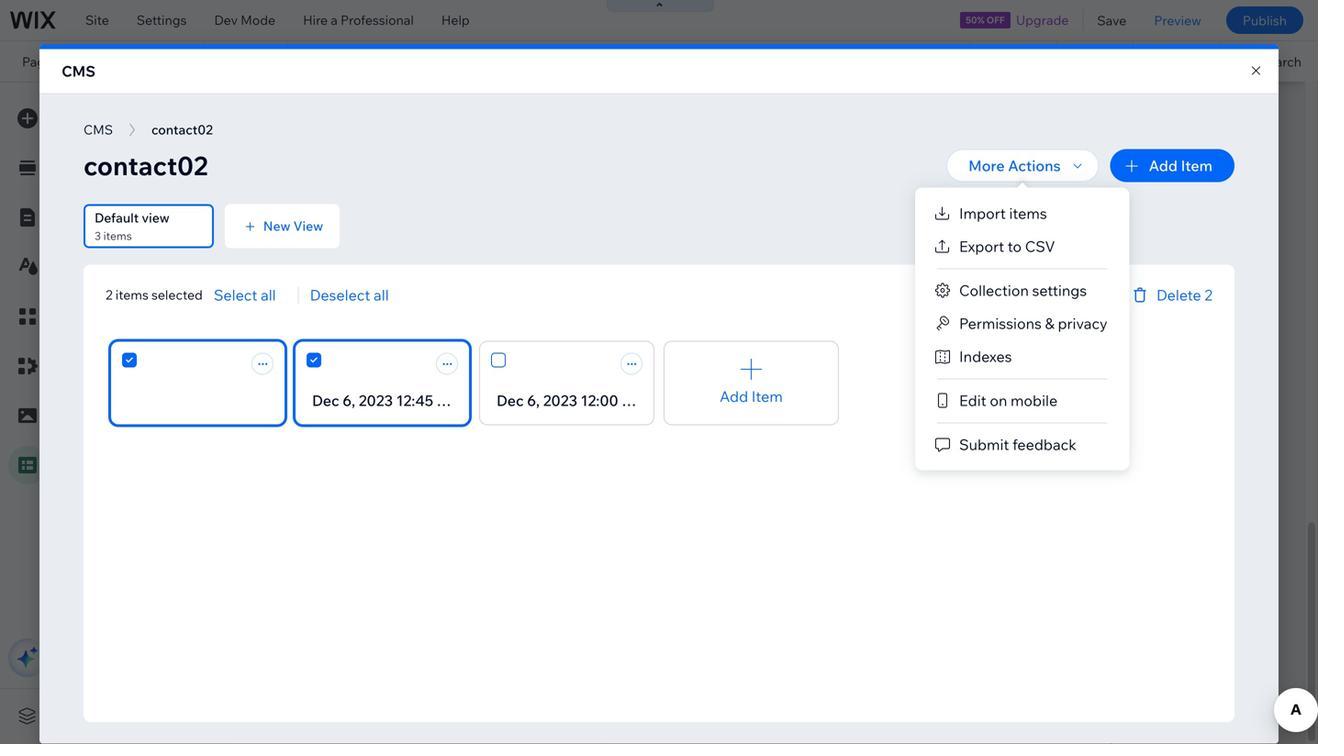 Task type: locate. For each thing, give the bounding box(es) containing it.
mode
[[241, 12, 275, 28]]

a inside add a preset button
[[406, 708, 413, 724]]

1 horizontal spatial a
[[406, 708, 413, 724]]

0 horizontal spatial a
[[331, 12, 338, 28]]

more
[[115, 211, 146, 227]]

cms
[[62, 62, 96, 80]]

add a preset
[[379, 708, 455, 724]]

a right add
[[406, 708, 413, 724]]

form
[[366, 234, 393, 247]]

hire a professional
[[303, 12, 414, 28]]

a right hire
[[331, 12, 338, 28]]

contact02 permissions: form submissions
[[299, 216, 459, 247]]

preview button
[[1140, 0, 1215, 40]]

a
[[331, 12, 338, 28], [406, 708, 413, 724]]

settings
[[137, 12, 187, 28]]

submissions
[[396, 234, 459, 247]]

publish
[[1243, 12, 1287, 28]]

publish button
[[1226, 6, 1303, 34]]

1 vertical spatial a
[[406, 708, 413, 724]]

a for preset
[[406, 708, 413, 724]]

search button
[[1221, 41, 1318, 82]]

contact02
[[299, 216, 360, 232]]

professional
[[341, 12, 414, 28]]

dev mode
[[214, 12, 275, 28]]

0 vertical spatial a
[[331, 12, 338, 28]]



Task type: describe. For each thing, give the bounding box(es) containing it.
hire
[[303, 12, 328, 28]]

permissions:
[[299, 234, 364, 247]]

learn more
[[78, 211, 146, 227]]

upgrade
[[1016, 12, 1069, 28]]

learn
[[78, 211, 112, 227]]

projects
[[69, 53, 138, 70]]

50%
[[966, 14, 985, 26]]

off
[[987, 14, 1005, 26]]

help
[[441, 12, 470, 28]]

a for professional
[[331, 12, 338, 28]]

preset
[[416, 708, 455, 724]]

save button
[[1084, 0, 1140, 40]]

add a preset button
[[379, 708, 455, 724]]

50% off
[[966, 14, 1005, 26]]

site
[[85, 12, 109, 28]]

main
[[78, 149, 107, 165]]

search
[[1260, 53, 1302, 70]]

add
[[379, 708, 404, 724]]

save
[[1097, 12, 1127, 28]]

preview
[[1154, 12, 1201, 28]]

dev
[[214, 12, 238, 28]]



Task type: vqa. For each thing, say whether or not it's contained in the screenshot.
brightlikeadiamond.com
no



